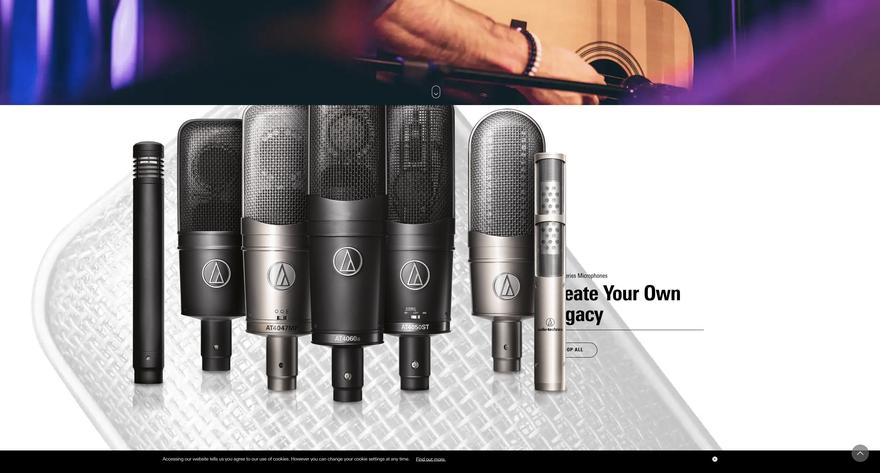 Task type: describe. For each thing, give the bounding box(es) containing it.
shop all button
[[547, 343, 598, 358]]

own
[[644, 281, 681, 306]]

find out more.
[[416, 457, 446, 462]]

2 our from the left
[[252, 457, 258, 462]]

microphones
[[578, 272, 608, 280]]

agree
[[234, 457, 245, 462]]

40 series microphones
[[556, 272, 608, 280]]

website
[[193, 457, 209, 462]]

to
[[246, 457, 250, 462]]

tells
[[210, 457, 218, 462]]

change
[[328, 457, 343, 462]]

man singing into atm510 on stage while playing a guitar image
[[0, 0, 881, 105]]

arrow up image
[[858, 451, 864, 457]]

40
[[556, 272, 561, 280]]

us
[[219, 457, 224, 462]]

1 our from the left
[[185, 457, 192, 462]]

accessing
[[163, 457, 184, 462]]

shop
[[561, 347, 574, 353]]

any
[[391, 457, 398, 462]]

can
[[319, 457, 327, 462]]

find
[[416, 457, 425, 462]]

more.
[[434, 457, 446, 462]]

shop all
[[561, 347, 584, 353]]

create
[[547, 281, 599, 306]]



Task type: vqa. For each thing, say whether or not it's contained in the screenshot.
WEBSITE
yes



Task type: locate. For each thing, give the bounding box(es) containing it.
0 horizontal spatial our
[[185, 457, 192, 462]]

1 you from the left
[[225, 457, 233, 462]]

1 horizontal spatial you
[[311, 457, 318, 462]]

settings
[[369, 457, 385, 462]]

your
[[604, 281, 639, 306]]

you left can
[[311, 457, 318, 462]]

out
[[426, 457, 433, 462]]

our
[[185, 457, 192, 462], [252, 457, 258, 462]]

time.
[[400, 457, 410, 462]]

you right us
[[225, 457, 233, 462]]

your
[[344, 457, 353, 462]]

0 horizontal spatial you
[[225, 457, 233, 462]]

however
[[291, 457, 309, 462]]

find out more. link
[[411, 454, 451, 465]]

1 horizontal spatial our
[[252, 457, 258, 462]]

series
[[563, 272, 577, 280]]

cross image
[[714, 458, 716, 461]]

cookie
[[354, 457, 368, 462]]

cookies.
[[273, 457, 290, 462]]

at
[[386, 457, 390, 462]]

all
[[575, 347, 584, 353]]

create your own legacy
[[547, 281, 681, 327]]

our left website
[[185, 457, 192, 462]]

2 you from the left
[[311, 457, 318, 462]]

shop all link
[[547, 343, 598, 358]]

you
[[225, 457, 233, 462], [311, 457, 318, 462]]

legacy
[[547, 302, 604, 327]]

of
[[268, 457, 272, 462]]

accessing our website tells us you agree to our use of cookies. however you can change your cookie settings at any time.
[[163, 457, 411, 462]]

our right to
[[252, 457, 258, 462]]

use
[[260, 457, 267, 462]]



